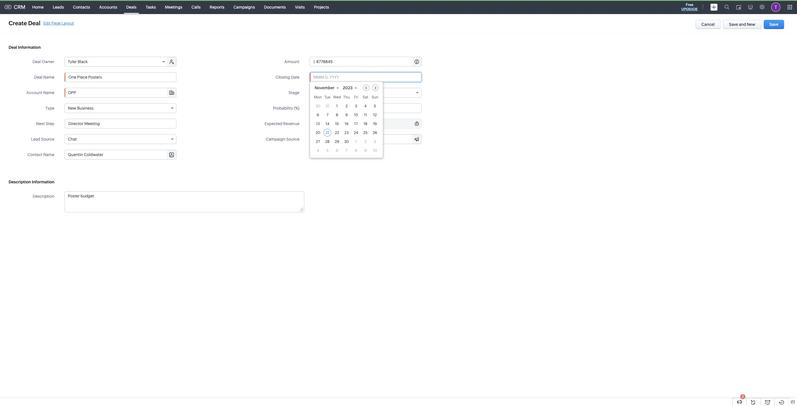 Task type: vqa. For each thing, say whether or not it's contained in the screenshot.


Task type: describe. For each thing, give the bounding box(es) containing it.
date
[[291, 75, 300, 80]]

description for description
[[33, 194, 54, 199]]

reports
[[210, 5, 225, 9]]

0 vertical spatial 1
[[337, 104, 338, 108]]

0 horizontal spatial 9
[[346, 113, 348, 117]]

tue
[[325, 95, 331, 99]]

leads link
[[48, 0, 69, 14]]

crm
[[14, 4, 25, 10]]

owner
[[42, 59, 54, 64]]

thu
[[344, 95, 350, 99]]

Chat field
[[65, 134, 177, 144]]

19
[[373, 122, 377, 126]]

edit
[[43, 21, 51, 25]]

friday column header
[[353, 95, 360, 101]]

black
[[78, 59, 88, 64]]

upgrade
[[682, 7, 699, 11]]

account
[[27, 90, 43, 95]]

0 vertical spatial 5
[[374, 104, 376, 108]]

reports link
[[205, 0, 229, 14]]

row containing 6
[[314, 111, 379, 119]]

closing date
[[276, 75, 300, 80]]

row containing 27
[[314, 138, 379, 146]]

information for deal information
[[18, 45, 41, 50]]

13
[[316, 122, 320, 126]]

layout
[[62, 21, 74, 25]]

November field
[[315, 85, 342, 91]]

deals link
[[122, 0, 141, 14]]

1 horizontal spatial 3
[[374, 140, 377, 144]]

amount
[[285, 59, 300, 64]]

0 horizontal spatial 2
[[346, 104, 348, 108]]

0 vertical spatial 6
[[317, 113, 319, 117]]

profile element
[[769, 0, 785, 14]]

save and new
[[730, 22, 756, 27]]

wed
[[333, 95, 341, 99]]

21
[[326, 131, 330, 135]]

save and new button
[[724, 20, 762, 29]]

row containing 20
[[314, 129, 379, 137]]

14
[[326, 122, 330, 126]]

source for lead source
[[41, 137, 54, 142]]

sat
[[363, 95, 369, 99]]

$
[[313, 59, 316, 64]]

fri
[[354, 95, 359, 99]]

stage
[[289, 90, 300, 95]]

1 vertical spatial 30
[[345, 140, 349, 144]]

chat
[[68, 137, 77, 142]]

1 vertical spatial 2
[[365, 140, 367, 144]]

mon tue wed thu
[[314, 95, 350, 99]]

sunday column header
[[372, 95, 379, 101]]

0 horizontal spatial 5
[[327, 148, 329, 153]]

1 horizontal spatial 1
[[356, 140, 357, 144]]

cancel
[[702, 22, 716, 27]]

0 horizontal spatial 4
[[317, 148, 319, 153]]

next step
[[36, 121, 54, 126]]

deal information
[[9, 45, 41, 50]]

and
[[740, 22, 747, 27]]

26
[[373, 131, 378, 135]]

account name
[[27, 90, 54, 95]]

saturday column header
[[362, 95, 370, 101]]

2023 field
[[343, 85, 360, 91]]

deal for deal owner
[[33, 59, 41, 64]]

New Business field
[[65, 103, 177, 113]]

qualification
[[313, 90, 337, 95]]

tyler black
[[68, 59, 88, 64]]

save button
[[765, 20, 785, 29]]

documents link
[[260, 0, 291, 14]]

1 vertical spatial 9
[[365, 148, 367, 153]]

home link
[[28, 0, 48, 14]]

create
[[9, 20, 27, 26]]

tasks
[[146, 5, 156, 9]]

27
[[316, 140, 320, 144]]

crm link
[[5, 4, 25, 10]]

type
[[45, 106, 54, 111]]

cancel button
[[696, 20, 722, 29]]

new inside save and new button
[[748, 22, 756, 27]]

lead
[[31, 137, 40, 142]]

0 vertical spatial 4
[[365, 104, 367, 108]]

projects link
[[310, 0, 334, 14]]

17
[[355, 122, 358, 126]]

search image
[[725, 5, 730, 9]]

deal owner
[[33, 59, 54, 64]]

step
[[46, 121, 54, 126]]

tuesday column header
[[324, 95, 332, 101]]

25
[[364, 131, 368, 135]]

calendar image
[[737, 5, 742, 9]]

projects
[[314, 5, 329, 9]]

tyler
[[68, 59, 77, 64]]

campaign
[[266, 137, 286, 142]]

campaigns link
[[229, 0, 260, 14]]

monday column header
[[314, 95, 322, 101]]

29
[[335, 140, 340, 144]]

free
[[687, 3, 694, 7]]

0 vertical spatial 7
[[327, 113, 329, 117]]

deals
[[126, 5, 137, 9]]

row containing 4
[[314, 147, 379, 154]]

deal left edit
[[28, 20, 40, 26]]

meetings
[[165, 5, 183, 9]]

free upgrade
[[682, 3, 699, 11]]

mon
[[314, 95, 322, 99]]

12
[[374, 113, 377, 117]]

create menu element
[[708, 0, 722, 14]]

name for deal name
[[43, 75, 54, 80]]

24
[[354, 131, 359, 135]]

meetings link
[[161, 0, 187, 14]]



Task type: locate. For each thing, give the bounding box(es) containing it.
1 horizontal spatial 5
[[374, 104, 376, 108]]

1 vertical spatial new
[[68, 106, 76, 111]]

source
[[41, 137, 54, 142], [286, 137, 300, 142]]

2 name from the top
[[43, 90, 54, 95]]

0 vertical spatial description
[[9, 180, 31, 184]]

save for save
[[770, 22, 779, 27]]

tasks link
[[141, 0, 161, 14]]

source right the 'lead'
[[41, 137, 54, 142]]

8 down 24 at the top left of page
[[355, 148, 358, 153]]

11
[[364, 113, 367, 117]]

1 horizontal spatial 8
[[355, 148, 358, 153]]

8 up 15
[[336, 113, 339, 117]]

visits
[[295, 5, 305, 9]]

thursday column header
[[343, 95, 351, 101]]

description for description information
[[9, 180, 31, 184]]

7 down 31
[[327, 113, 329, 117]]

deal left owner
[[33, 59, 41, 64]]

1 vertical spatial description
[[33, 194, 54, 199]]

0 vertical spatial information
[[18, 45, 41, 50]]

1 vertical spatial information
[[32, 180, 54, 184]]

8
[[336, 113, 339, 117], [355, 148, 358, 153]]

contact
[[27, 152, 43, 157]]

Tyler Black field
[[65, 57, 168, 66]]

0 vertical spatial new
[[748, 22, 756, 27]]

2023
[[343, 86, 353, 90]]

source down revenue
[[286, 137, 300, 142]]

23
[[345, 131, 349, 135]]

contacts link
[[69, 0, 95, 14]]

3
[[355, 104, 358, 108], [374, 140, 377, 144]]

new left business at left top
[[68, 106, 76, 111]]

7 down 23
[[346, 148, 348, 153]]

5 row from the top
[[314, 129, 379, 137]]

leads
[[53, 5, 64, 9]]

0 horizontal spatial save
[[730, 22, 739, 27]]

0 vertical spatial 8
[[336, 113, 339, 117]]

sun
[[372, 95, 379, 99]]

1 horizontal spatial 2
[[365, 140, 367, 144]]

information down contact name
[[32, 180, 54, 184]]

wednesday column header
[[333, 95, 341, 101]]

4 down saturday column header on the top
[[365, 104, 367, 108]]

7
[[327, 113, 329, 117], [346, 148, 348, 153]]

source for campaign source
[[286, 137, 300, 142]]

0 vertical spatial 9
[[346, 113, 348, 117]]

name right contact
[[43, 152, 54, 157]]

calls link
[[187, 0, 205, 14]]

deal up the account name at the left of the page
[[34, 75, 43, 80]]

row containing mon
[[314, 95, 379, 101]]

15
[[336, 122, 339, 126]]

deal for deal information
[[9, 45, 17, 50]]

name down owner
[[43, 75, 54, 80]]

2 vertical spatial 2
[[743, 395, 745, 399]]

2 vertical spatial name
[[43, 152, 54, 157]]

new inside new business field
[[68, 106, 76, 111]]

28
[[326, 140, 330, 144]]

accounts link
[[95, 0, 122, 14]]

page
[[51, 21, 61, 25]]

name for account name
[[43, 90, 54, 95]]

1 vertical spatial 7
[[346, 148, 348, 153]]

6
[[317, 113, 319, 117], [336, 148, 339, 153]]

1 horizontal spatial new
[[748, 22, 756, 27]]

information
[[18, 45, 41, 50], [32, 180, 54, 184]]

grid inside choose date 'dialog'
[[310, 94, 383, 158]]

0 vertical spatial 3
[[355, 104, 358, 108]]

1 horizontal spatial description
[[33, 194, 54, 199]]

3 down friday column header
[[355, 104, 358, 108]]

new business
[[68, 106, 94, 111]]

information for description information
[[32, 180, 54, 184]]

4 down '27'
[[317, 148, 319, 153]]

30 down 23
[[345, 140, 349, 144]]

save left and
[[730, 22, 739, 27]]

18
[[364, 122, 368, 126]]

1 horizontal spatial save
[[770, 22, 779, 27]]

1 horizontal spatial source
[[286, 137, 300, 142]]

5 down 28
[[327, 148, 329, 153]]

0 horizontal spatial 10
[[354, 113, 358, 117]]

3 down 26
[[374, 140, 377, 144]]

1 down 24 at the top left of page
[[356, 140, 357, 144]]

deal
[[28, 20, 40, 26], [9, 45, 17, 50], [33, 59, 41, 64], [34, 75, 43, 80]]

1 save from the left
[[730, 22, 739, 27]]

1 vertical spatial 4
[[317, 148, 319, 153]]

1 source from the left
[[41, 137, 54, 142]]

6 down 29
[[336, 148, 339, 153]]

0 horizontal spatial 30
[[316, 104, 321, 108]]

1 down wednesday column header
[[337, 104, 338, 108]]

30 down monday column header
[[316, 104, 321, 108]]

create deal edit page layout
[[9, 20, 74, 26]]

10
[[354, 113, 358, 117], [373, 148, 377, 153]]

0 horizontal spatial new
[[68, 106, 76, 111]]

0 vertical spatial 2
[[346, 104, 348, 108]]

description
[[9, 180, 31, 184], [33, 194, 54, 199]]

contact name
[[27, 152, 54, 157]]

new
[[748, 22, 756, 27], [68, 106, 76, 111]]

10 down 26
[[373, 148, 377, 153]]

profile image
[[772, 2, 781, 12]]

30
[[316, 104, 321, 108], [345, 140, 349, 144]]

1 vertical spatial 6
[[336, 148, 339, 153]]

1 vertical spatial 3
[[374, 140, 377, 144]]

1 vertical spatial name
[[43, 90, 54, 95]]

(%)
[[294, 106, 300, 111]]

create menu image
[[711, 4, 718, 10]]

deal down create
[[9, 45, 17, 50]]

0 horizontal spatial 8
[[336, 113, 339, 117]]

3 row from the top
[[314, 111, 379, 119]]

4
[[365, 104, 367, 108], [317, 148, 319, 153]]

MMM D, YYYY text field
[[310, 72, 422, 82]]

10 up 17
[[354, 113, 358, 117]]

save for save and new
[[730, 22, 739, 27]]

2 source from the left
[[286, 137, 300, 142]]

1 horizontal spatial 4
[[365, 104, 367, 108]]

3 name from the top
[[43, 152, 54, 157]]

16
[[345, 122, 349, 126]]

description information
[[9, 180, 54, 184]]

6 row from the top
[[314, 138, 379, 146]]

0 vertical spatial 30
[[316, 104, 321, 108]]

0 horizontal spatial 7
[[327, 113, 329, 117]]

accounts
[[99, 5, 117, 9]]

1 horizontal spatial 6
[[336, 148, 339, 153]]

new right and
[[748, 22, 756, 27]]

row containing 30
[[314, 102, 379, 110]]

31
[[326, 104, 330, 108]]

1 vertical spatial 1
[[356, 140, 357, 144]]

7 row from the top
[[314, 147, 379, 154]]

revenue
[[284, 121, 300, 126]]

probability (%)
[[273, 106, 300, 111]]

expected
[[265, 121, 283, 126]]

1 vertical spatial 8
[[355, 148, 358, 153]]

save down "profile" icon on the top of page
[[770, 22, 779, 27]]

0 horizontal spatial source
[[41, 137, 54, 142]]

deal for deal name
[[34, 75, 43, 80]]

contacts
[[73, 5, 90, 9]]

campaign source
[[266, 137, 300, 142]]

9 down 25
[[365, 148, 367, 153]]

expected revenue
[[265, 121, 300, 126]]

0 horizontal spatial 6
[[317, 113, 319, 117]]

business
[[77, 106, 94, 111]]

campaigns
[[234, 5, 255, 9]]

row containing 13
[[314, 120, 379, 128]]

probability
[[273, 106, 293, 111]]

1 horizontal spatial 10
[[373, 148, 377, 153]]

1 horizontal spatial 7
[[346, 148, 348, 153]]

save
[[730, 22, 739, 27], [770, 22, 779, 27]]

1 horizontal spatial 9
[[365, 148, 367, 153]]

0 horizontal spatial description
[[9, 180, 31, 184]]

9 up 16
[[346, 113, 348, 117]]

documents
[[264, 5, 286, 9]]

5
[[374, 104, 376, 108], [327, 148, 329, 153]]

2 save from the left
[[770, 22, 779, 27]]

20
[[316, 131, 321, 135]]

2 row from the top
[[314, 102, 379, 110]]

1 horizontal spatial 30
[[345, 140, 349, 144]]

4 row from the top
[[314, 120, 379, 128]]

lead source
[[31, 137, 54, 142]]

grid containing mon
[[310, 94, 383, 158]]

deal name
[[34, 75, 54, 80]]

9
[[346, 113, 348, 117], [365, 148, 367, 153]]

5 down sunday column header on the top
[[374, 104, 376, 108]]

november
[[315, 86, 335, 90]]

0 horizontal spatial 1
[[337, 104, 338, 108]]

information up the deal owner
[[18, 45, 41, 50]]

None field
[[65, 88, 176, 97], [65, 150, 176, 159], [65, 88, 176, 97], [65, 150, 176, 159]]

row
[[314, 95, 379, 101], [314, 102, 379, 110], [314, 111, 379, 119], [314, 120, 379, 128], [314, 129, 379, 137], [314, 138, 379, 146], [314, 147, 379, 154]]

1 vertical spatial 5
[[327, 148, 329, 153]]

next
[[36, 121, 45, 126]]

edit page layout link
[[43, 21, 74, 25]]

0 vertical spatial 10
[[354, 113, 358, 117]]

name right account
[[43, 90, 54, 95]]

1 vertical spatial 10
[[373, 148, 377, 153]]

0 vertical spatial name
[[43, 75, 54, 80]]

closing
[[276, 75, 290, 80]]

0 horizontal spatial 3
[[355, 104, 358, 108]]

22
[[335, 131, 339, 135]]

visits link
[[291, 0, 310, 14]]

6 up 13
[[317, 113, 319, 117]]

1 row from the top
[[314, 95, 379, 101]]

calls
[[192, 5, 201, 9]]

1 name from the top
[[43, 75, 54, 80]]

search element
[[722, 0, 734, 14]]

choose date dialog
[[310, 82, 384, 158]]

None text field
[[317, 57, 422, 66], [310, 103, 422, 113], [65, 150, 176, 159], [65, 192, 304, 212], [317, 57, 422, 66], [310, 103, 422, 113], [65, 150, 176, 159], [65, 192, 304, 212]]

2 horizontal spatial 2
[[743, 395, 745, 399]]

name for contact name
[[43, 152, 54, 157]]

home
[[32, 5, 44, 9]]

Qualification field
[[310, 88, 422, 98]]

1
[[337, 104, 338, 108], [356, 140, 357, 144]]

grid
[[310, 94, 383, 158]]

None text field
[[65, 72, 177, 82], [65, 88, 176, 97], [65, 119, 177, 129], [65, 72, 177, 82], [65, 88, 176, 97], [65, 119, 177, 129]]



